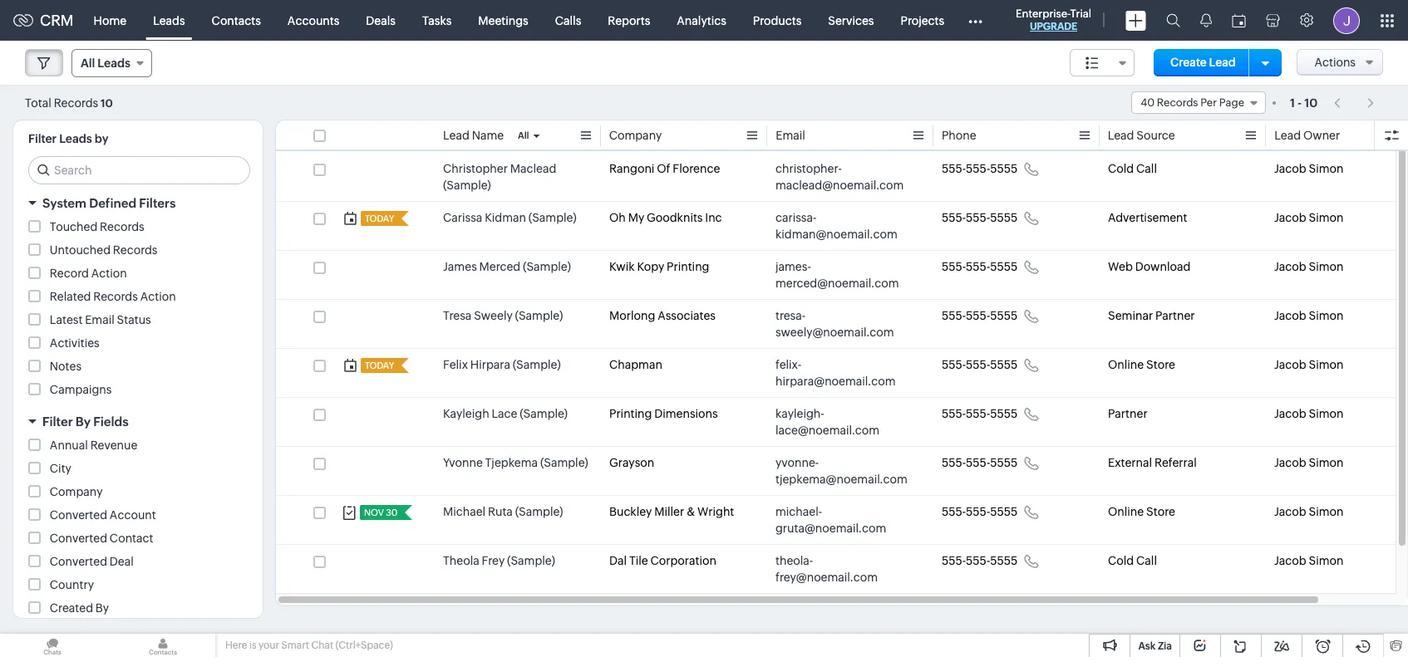 Task type: locate. For each thing, give the bounding box(es) containing it.
leads link
[[140, 0, 198, 40]]

filter for filter leads by
[[28, 132, 57, 146]]

(sample) right frey
[[507, 555, 555, 568]]

1 call from the top
[[1137, 162, 1158, 175]]

4 5555 from the top
[[991, 309, 1018, 323]]

1 vertical spatial store
[[1147, 506, 1176, 519]]

meetings
[[478, 14, 529, 27]]

filter up annual
[[42, 415, 73, 429]]

store down seminar partner
[[1147, 358, 1176, 372]]

tresa sweely (sample)
[[443, 309, 563, 323]]

leads for all leads
[[98, 57, 130, 70]]

(sample) right tjepkema
[[540, 457, 589, 470]]

online down external
[[1109, 506, 1144, 519]]

web download
[[1109, 260, 1191, 274]]

annual revenue
[[50, 439, 137, 452]]

today link for felix
[[361, 358, 396, 373]]

0 vertical spatial printing
[[667, 260, 710, 274]]

2 vertical spatial leads
[[59, 132, 92, 146]]

1 cold call from the top
[[1109, 162, 1158, 175]]

1 vertical spatial converted
[[50, 532, 107, 546]]

lead left name
[[443, 129, 470, 142]]

records for 40
[[1157, 96, 1199, 109]]

1 vertical spatial leads
[[98, 57, 130, 70]]

5555 for carissa- kidman@noemail.com
[[991, 211, 1018, 225]]

5 jacob simon from the top
[[1275, 358, 1344, 372]]

lead
[[1210, 56, 1236, 69], [443, 129, 470, 142], [1109, 129, 1135, 142], [1275, 129, 1301, 142]]

0 vertical spatial online
[[1109, 358, 1144, 372]]

8 jacob from the top
[[1275, 506, 1307, 519]]

filter
[[28, 132, 57, 146], [42, 415, 73, 429]]

cold for theola- frey@noemail.com
[[1109, 555, 1134, 568]]

0 horizontal spatial action
[[91, 267, 127, 280]]

9 5555 from the top
[[991, 555, 1018, 568]]

created by
[[50, 602, 109, 615]]

1 vertical spatial filter
[[42, 415, 73, 429]]

(sample) inside "link"
[[523, 260, 571, 274]]

action up status
[[140, 290, 176, 304]]

5 simon from the top
[[1309, 358, 1344, 372]]

tasks
[[422, 14, 452, 27]]

theola-
[[776, 555, 813, 568]]

555-555-5555 for tresa- sweely@noemail.com
[[942, 309, 1018, 323]]

simon for theola- frey@noemail.com
[[1309, 555, 1344, 568]]

simon for tresa- sweely@noemail.com
[[1309, 309, 1344, 323]]

miller
[[655, 506, 685, 519]]

5555 for theola- frey@noemail.com
[[991, 555, 1018, 568]]

1 horizontal spatial by
[[95, 602, 109, 615]]

online down seminar
[[1109, 358, 1144, 372]]

by
[[76, 415, 91, 429], [95, 602, 109, 615]]

0 vertical spatial cold
[[1109, 162, 1134, 175]]

smart
[[281, 640, 309, 652]]

1
[[1291, 96, 1296, 109]]

2 online from the top
[[1109, 506, 1144, 519]]

lead down '1'
[[1275, 129, 1301, 142]]

1 vertical spatial all
[[518, 131, 529, 141]]

ruta
[[488, 506, 513, 519]]

2 555-555-5555 from the top
[[942, 211, 1018, 225]]

8 jacob simon from the top
[[1275, 506, 1344, 519]]

3 converted from the top
[[50, 556, 107, 569]]

jacob simon for yvonne- tjepkema@noemail.com
[[1275, 457, 1344, 470]]

-
[[1298, 96, 1303, 109]]

today link for carissa
[[361, 211, 396, 226]]

printing up grayson
[[610, 407, 652, 421]]

create lead button
[[1154, 49, 1253, 77]]

None field
[[1070, 49, 1135, 77]]

christopher- maclead@noemail.com link
[[776, 161, 909, 194]]

10 inside total records 10
[[101, 97, 113, 109]]

records down touched records on the left
[[113, 244, 158, 257]]

profile image
[[1334, 7, 1361, 34]]

1 vertical spatial printing
[[610, 407, 652, 421]]

1 5555 from the top
[[991, 162, 1018, 175]]

0 vertical spatial leads
[[153, 14, 185, 27]]

converted up converted contact
[[50, 509, 107, 522]]

(sample) for tresa sweely (sample)
[[515, 309, 563, 323]]

5555 for michael- gruta@noemail.com
[[991, 506, 1018, 519]]

555-
[[942, 162, 966, 175], [966, 162, 991, 175], [942, 211, 966, 225], [966, 211, 991, 225], [942, 260, 966, 274], [966, 260, 991, 274], [942, 309, 966, 323], [966, 309, 991, 323], [942, 358, 966, 372], [966, 358, 991, 372], [942, 407, 966, 421], [966, 407, 991, 421], [942, 457, 966, 470], [966, 457, 991, 470], [942, 506, 966, 519], [966, 506, 991, 519], [942, 555, 966, 568], [966, 555, 991, 568]]

1 vertical spatial online store
[[1109, 506, 1176, 519]]

leads
[[153, 14, 185, 27], [98, 57, 130, 70], [59, 132, 92, 146]]

Search text field
[[29, 157, 249, 184]]

0 vertical spatial email
[[776, 129, 806, 142]]

1 vertical spatial action
[[140, 290, 176, 304]]

5 555-555-5555 from the top
[[942, 358, 1018, 372]]

michael
[[443, 506, 486, 519]]

2 cold call from the top
[[1109, 555, 1158, 568]]

1 converted from the top
[[50, 509, 107, 522]]

0 vertical spatial all
[[81, 57, 95, 70]]

maclead@noemail.com
[[776, 179, 904, 192]]

(sample) right kidman
[[529, 211, 577, 225]]

1 online from the top
[[1109, 358, 1144, 372]]

(sample) down christopher
[[443, 179, 491, 192]]

call for christopher- maclead@noemail.com
[[1137, 162, 1158, 175]]

jacob simon for carissa- kidman@noemail.com
[[1275, 211, 1344, 225]]

phone
[[942, 129, 977, 142]]

1 jacob from the top
[[1275, 162, 1307, 175]]

records for total
[[54, 96, 98, 109]]

4 jacob simon from the top
[[1275, 309, 1344, 323]]

2 converted from the top
[[50, 532, 107, 546]]

all for all
[[518, 131, 529, 141]]

8 simon from the top
[[1309, 506, 1344, 519]]

seminar
[[1109, 309, 1154, 323]]

partner right seminar
[[1156, 309, 1196, 323]]

nov 30 link
[[360, 506, 399, 521]]

campaigns
[[50, 383, 112, 397]]

1 store from the top
[[1147, 358, 1176, 372]]

10 up by
[[101, 97, 113, 109]]

6 jacob from the top
[[1275, 407, 1307, 421]]

create menu element
[[1116, 0, 1157, 40]]

record
[[50, 267, 89, 280]]

felix- hirpara@noemail.com link
[[776, 357, 909, 390]]

system
[[42, 196, 86, 210]]

converted up converted deal
[[50, 532, 107, 546]]

10 right - on the right top of the page
[[1305, 96, 1318, 109]]

profile element
[[1324, 0, 1371, 40]]

converted up country
[[50, 556, 107, 569]]

6 jacob simon from the top
[[1275, 407, 1344, 421]]

filter down total
[[28, 132, 57, 146]]

jacob for theola- frey@noemail.com
[[1275, 555, 1307, 568]]

records for touched
[[100, 220, 144, 234]]

buckley miller & wright
[[610, 506, 735, 519]]

1 horizontal spatial leads
[[98, 57, 130, 70]]

today for felix hirpara (sample)
[[365, 361, 394, 371]]

all up maclead
[[518, 131, 529, 141]]

lead for lead owner
[[1275, 129, 1301, 142]]

email down related records action
[[85, 314, 115, 327]]

all for all leads
[[81, 57, 95, 70]]

6 5555 from the top
[[991, 407, 1018, 421]]

by right created
[[95, 602, 109, 615]]

lace
[[492, 407, 518, 421]]

yvonne tjepkema (sample)
[[443, 457, 589, 470]]

1 jacob simon from the top
[[1275, 162, 1344, 175]]

meetings link
[[465, 0, 542, 40]]

555-555-5555 for yvonne- tjepkema@noemail.com
[[942, 457, 1018, 470]]

2 jacob from the top
[[1275, 211, 1307, 225]]

1 online store from the top
[[1109, 358, 1176, 372]]

records down 'defined'
[[100, 220, 144, 234]]

(sample) for carissa kidman (sample)
[[529, 211, 577, 225]]

cold call
[[1109, 162, 1158, 175], [1109, 555, 1158, 568]]

calendar image
[[1232, 14, 1247, 27]]

2 horizontal spatial leads
[[153, 14, 185, 27]]

crm link
[[13, 12, 74, 29]]

5 jacob from the top
[[1275, 358, 1307, 372]]

services link
[[815, 0, 888, 40]]

all inside field
[[81, 57, 95, 70]]

(sample) for kayleigh lace (sample)
[[520, 407, 568, 421]]

2 today link from the top
[[361, 358, 396, 373]]

0 horizontal spatial leads
[[59, 132, 92, 146]]

555-555-5555
[[942, 162, 1018, 175], [942, 211, 1018, 225], [942, 260, 1018, 274], [942, 309, 1018, 323], [942, 358, 1018, 372], [942, 407, 1018, 421], [942, 457, 1018, 470], [942, 506, 1018, 519], [942, 555, 1018, 568]]

2 online store from the top
[[1109, 506, 1176, 519]]

records inside 40 records per page field
[[1157, 96, 1199, 109]]

ask zia
[[1139, 641, 1173, 653]]

1 horizontal spatial company
[[610, 129, 663, 142]]

kayleigh-
[[776, 407, 825, 421]]

filter leads by
[[28, 132, 108, 146]]

all up total records 10
[[81, 57, 95, 70]]

store for felix- hirpara@noemail.com
[[1147, 358, 1176, 372]]

by for created
[[95, 602, 109, 615]]

0 vertical spatial today link
[[361, 211, 396, 226]]

corporation
[[651, 555, 717, 568]]

(sample) right lace
[[520, 407, 568, 421]]

online
[[1109, 358, 1144, 372], [1109, 506, 1144, 519]]

0 horizontal spatial all
[[81, 57, 95, 70]]

christopher- maclead@noemail.com
[[776, 162, 904, 192]]

1 vertical spatial online
[[1109, 506, 1144, 519]]

3 555-555-5555 from the top
[[942, 260, 1018, 274]]

printing dimensions
[[610, 407, 718, 421]]

jacob simon for michael- gruta@noemail.com
[[1275, 506, 1344, 519]]

jacob simon
[[1275, 162, 1344, 175], [1275, 211, 1344, 225], [1275, 260, 1344, 274], [1275, 309, 1344, 323], [1275, 358, 1344, 372], [1275, 407, 1344, 421], [1275, 457, 1344, 470], [1275, 506, 1344, 519], [1275, 555, 1344, 568]]

4 555-555-5555 from the top
[[942, 309, 1018, 323]]

0 horizontal spatial partner
[[1109, 407, 1148, 421]]

1 555-555-5555 from the top
[[942, 162, 1018, 175]]

0 vertical spatial converted
[[50, 509, 107, 522]]

(sample) right hirpara
[[513, 358, 561, 372]]

1 horizontal spatial email
[[776, 129, 806, 142]]

5 5555 from the top
[[991, 358, 1018, 372]]

leads down home
[[98, 57, 130, 70]]

0 vertical spatial by
[[76, 415, 91, 429]]

0 vertical spatial online store
[[1109, 358, 1176, 372]]

3 5555 from the top
[[991, 260, 1018, 274]]

7 simon from the top
[[1309, 457, 1344, 470]]

0 vertical spatial action
[[91, 267, 127, 280]]

download
[[1136, 260, 1191, 274]]

by
[[95, 132, 108, 146]]

by inside 'dropdown button'
[[76, 415, 91, 429]]

1 vertical spatial cold
[[1109, 555, 1134, 568]]

(sample) for felix hirpara (sample)
[[513, 358, 561, 372]]

email up "christopher-"
[[776, 129, 806, 142]]

10
[[1305, 96, 1318, 109], [101, 97, 113, 109]]

total
[[25, 96, 51, 109]]

products link
[[740, 0, 815, 40]]

simon for yvonne- tjepkema@noemail.com
[[1309, 457, 1344, 470]]

today
[[365, 214, 394, 224], [365, 361, 394, 371]]

lead owner
[[1275, 129, 1341, 142]]

records right the 40 at the right top
[[1157, 96, 1199, 109]]

9 555-555-5555 from the top
[[942, 555, 1018, 568]]

navigation
[[1327, 91, 1384, 115]]

cold call for theola- frey@noemail.com
[[1109, 555, 1158, 568]]

jacob simon for tresa- sweely@noemail.com
[[1275, 309, 1344, 323]]

4 jacob from the top
[[1275, 309, 1307, 323]]

(sample) for yvonne tjepkema (sample)
[[540, 457, 589, 470]]

store down external referral
[[1147, 506, 1176, 519]]

1 today from the top
[[365, 214, 394, 224]]

online for felix- hirpara@noemail.com
[[1109, 358, 1144, 372]]

kayleigh- lace@noemail.com
[[776, 407, 880, 437]]

printing
[[667, 260, 710, 274], [610, 407, 652, 421]]

theola- frey@noemail.com link
[[776, 553, 909, 586]]

2 store from the top
[[1147, 506, 1176, 519]]

(sample) inside 'christopher maclead (sample)'
[[443, 179, 491, 192]]

6 555-555-5555 from the top
[[942, 407, 1018, 421]]

action up related records action
[[91, 267, 127, 280]]

2 call from the top
[[1137, 555, 1158, 568]]

leads inside field
[[98, 57, 130, 70]]

frey
[[482, 555, 505, 568]]

search image
[[1167, 13, 1181, 27]]

2 simon from the top
[[1309, 211, 1344, 225]]

partner up external
[[1109, 407, 1148, 421]]

company up rangoni
[[610, 129, 663, 142]]

company
[[610, 129, 663, 142], [50, 486, 103, 499]]

by for filter
[[76, 415, 91, 429]]

michael-
[[776, 506, 823, 519]]

8 555-555-5555 from the top
[[942, 506, 1018, 519]]

company down city
[[50, 486, 103, 499]]

(sample) right sweely
[[515, 309, 563, 323]]

nov
[[364, 508, 384, 518]]

8 5555 from the top
[[991, 506, 1018, 519]]

chapman
[[610, 358, 663, 372]]

0 vertical spatial cold call
[[1109, 162, 1158, 175]]

system defined filters button
[[13, 189, 263, 218]]

7 555-555-5555 from the top
[[942, 457, 1018, 470]]

1 vertical spatial by
[[95, 602, 109, 615]]

jacob simon for christopher- maclead@noemail.com
[[1275, 162, 1344, 175]]

online store down external referral
[[1109, 506, 1176, 519]]

converted account
[[50, 509, 156, 522]]

2 today from the top
[[365, 361, 394, 371]]

1 horizontal spatial partner
[[1156, 309, 1196, 323]]

leads right home
[[153, 14, 185, 27]]

filter by fields button
[[13, 407, 263, 437]]

filter for filter by fields
[[42, 415, 73, 429]]

rangoni of florence
[[610, 162, 720, 175]]

lead left source
[[1109, 129, 1135, 142]]

9 jacob from the top
[[1275, 555, 1307, 568]]

0 vertical spatial today
[[365, 214, 394, 224]]

tresa sweely (sample) link
[[443, 308, 563, 324]]

james-
[[776, 260, 811, 274]]

printing right kopy
[[667, 260, 710, 274]]

1 vertical spatial email
[[85, 314, 115, 327]]

3 jacob simon from the top
[[1275, 260, 1344, 274]]

simon for carissa- kidman@noemail.com
[[1309, 211, 1344, 225]]

kidman
[[485, 211, 526, 225]]

cold
[[1109, 162, 1134, 175], [1109, 555, 1134, 568]]

1 vertical spatial today link
[[361, 358, 396, 373]]

name
[[472, 129, 504, 142]]

6 simon from the top
[[1309, 407, 1344, 421]]

jacob for kayleigh- lace@noemail.com
[[1275, 407, 1307, 421]]

theola- frey@noemail.com
[[776, 555, 878, 585]]

all leads
[[81, 57, 130, 70]]

filters
[[139, 196, 176, 210]]

3 simon from the top
[[1309, 260, 1344, 274]]

0 horizontal spatial by
[[76, 415, 91, 429]]

1 horizontal spatial printing
[[667, 260, 710, 274]]

(sample) right ruta
[[515, 506, 563, 519]]

signals image
[[1201, 13, 1213, 27]]

florence
[[673, 162, 720, 175]]

records up filter leads by
[[54, 96, 98, 109]]

2 jacob simon from the top
[[1275, 211, 1344, 225]]

1 simon from the top
[[1309, 162, 1344, 175]]

1 vertical spatial today
[[365, 361, 394, 371]]

1 vertical spatial cold call
[[1109, 555, 1158, 568]]

leads left by
[[59, 132, 92, 146]]

(sample) right merced
[[523, 260, 571, 274]]

2 5555 from the top
[[991, 211, 1018, 225]]

1 vertical spatial call
[[1137, 555, 1158, 568]]

leads for filter leads by
[[59, 132, 92, 146]]

7 jacob simon from the top
[[1275, 457, 1344, 470]]

untouched records
[[50, 244, 158, 257]]

online store down seminar partner
[[1109, 358, 1176, 372]]

filter inside 'dropdown button'
[[42, 415, 73, 429]]

7 jacob from the top
[[1275, 457, 1307, 470]]

9 simon from the top
[[1309, 555, 1344, 568]]

(sample) for michael ruta (sample)
[[515, 506, 563, 519]]

2 vertical spatial converted
[[50, 556, 107, 569]]

latest email status
[[50, 314, 151, 327]]

0 vertical spatial filter
[[28, 132, 57, 146]]

1 horizontal spatial all
[[518, 131, 529, 141]]

0 vertical spatial store
[[1147, 358, 1176, 372]]

gruta@noemail.com
[[776, 522, 887, 536]]

2 cold from the top
[[1109, 555, 1134, 568]]

1 cold from the top
[[1109, 162, 1134, 175]]

carissa- kidman@noemail.com link
[[776, 210, 909, 243]]

jacob for james- merced@noemail.com
[[1275, 260, 1307, 274]]

0 vertical spatial call
[[1137, 162, 1158, 175]]

by up annual revenue
[[76, 415, 91, 429]]

records up latest email status
[[93, 290, 138, 304]]

Other Modules field
[[958, 7, 994, 34]]

7 5555 from the top
[[991, 457, 1018, 470]]

4 simon from the top
[[1309, 309, 1344, 323]]

10 for 1 - 10
[[1305, 96, 1318, 109]]

simon for christopher- maclead@noemail.com
[[1309, 162, 1344, 175]]

9 jacob simon from the top
[[1275, 555, 1344, 568]]

touched records
[[50, 220, 144, 234]]

(sample) for theola frey (sample)
[[507, 555, 555, 568]]

sweely@noemail.com
[[776, 326, 895, 339]]

lead right create on the right top of page
[[1210, 56, 1236, 69]]

row group
[[276, 153, 1409, 644]]

1 today link from the top
[[361, 211, 396, 226]]

0 horizontal spatial 10
[[101, 97, 113, 109]]

simon for michael- gruta@noemail.com
[[1309, 506, 1344, 519]]

1 horizontal spatial 10
[[1305, 96, 1318, 109]]

5555 for kayleigh- lace@noemail.com
[[991, 407, 1018, 421]]

1 vertical spatial company
[[50, 486, 103, 499]]

3 jacob from the top
[[1275, 260, 1307, 274]]

0 horizontal spatial company
[[50, 486, 103, 499]]

hirpara@noemail.com
[[776, 375, 896, 388]]



Task type: vqa. For each thing, say whether or not it's contained in the screenshot.


Task type: describe. For each thing, give the bounding box(es) containing it.
converted for converted account
[[50, 509, 107, 522]]

theola frey (sample)
[[443, 555, 555, 568]]

theola
[[443, 555, 480, 568]]

here
[[225, 640, 247, 652]]

untouched
[[50, 244, 111, 257]]

simon for james- merced@noemail.com
[[1309, 260, 1344, 274]]

enterprise-trial upgrade
[[1016, 7, 1092, 32]]

simon for kayleigh- lace@noemail.com
[[1309, 407, 1344, 421]]

lead source
[[1109, 129, 1176, 142]]

christopher-
[[776, 162, 842, 175]]

theola frey (sample) link
[[443, 553, 555, 570]]

deals
[[366, 14, 396, 27]]

(ctrl+space)
[[336, 640, 393, 652]]

jacob for carissa- kidman@noemail.com
[[1275, 211, 1307, 225]]

cold for christopher- maclead@noemail.com
[[1109, 162, 1134, 175]]

converted contact
[[50, 532, 153, 546]]

555-555-5555 for james- merced@noemail.com
[[942, 260, 1018, 274]]

felix hirpara (sample) link
[[443, 357, 561, 373]]

0 vertical spatial company
[[610, 129, 663, 142]]

carissa
[[443, 211, 483, 225]]

here is your smart chat (ctrl+space)
[[225, 640, 393, 652]]

wright
[[698, 506, 735, 519]]

today for carissa kidman (sample)
[[365, 214, 394, 224]]

christopher
[[443, 162, 508, 175]]

kwik
[[610, 260, 635, 274]]

account
[[110, 509, 156, 522]]

simon for felix- hirpara@noemail.com
[[1309, 358, 1344, 372]]

tasks link
[[409, 0, 465, 40]]

40
[[1141, 96, 1155, 109]]

yvonne
[[443, 457, 483, 470]]

related records action
[[50, 290, 176, 304]]

tjepkema
[[485, 457, 538, 470]]

related
[[50, 290, 91, 304]]

(sample) for christopher maclead (sample)
[[443, 179, 491, 192]]

reports
[[608, 14, 651, 27]]

external
[[1109, 457, 1153, 470]]

5555 for christopher- maclead@noemail.com
[[991, 162, 1018, 175]]

chats image
[[0, 635, 105, 658]]

5555 for james- merced@noemail.com
[[991, 260, 1018, 274]]

jacob simon for felix- hirpara@noemail.com
[[1275, 358, 1344, 372]]

defined
[[89, 196, 136, 210]]

of
[[657, 162, 671, 175]]

kidman@noemail.com
[[776, 228, 898, 241]]

kayleigh
[[443, 407, 490, 421]]

jacob simon for theola- frey@noemail.com
[[1275, 555, 1344, 568]]

5555 for yvonne- tjepkema@noemail.com
[[991, 457, 1018, 470]]

yvonne tjepkema (sample) link
[[443, 455, 589, 472]]

10 for total records 10
[[101, 97, 113, 109]]

page
[[1220, 96, 1245, 109]]

converted for converted deal
[[50, 556, 107, 569]]

goodknits
[[647, 211, 703, 225]]

created
[[50, 602, 93, 615]]

row group containing christopher maclead (sample)
[[276, 153, 1409, 644]]

ask
[[1139, 641, 1156, 653]]

jacob simon for kayleigh- lace@noemail.com
[[1275, 407, 1344, 421]]

carissa kidman (sample)
[[443, 211, 577, 225]]

fields
[[93, 415, 129, 429]]

jacob for michael- gruta@noemail.com
[[1275, 506, 1307, 519]]

jacob for christopher- maclead@noemail.com
[[1275, 162, 1307, 175]]

555-555-5555 for felix- hirpara@noemail.com
[[942, 358, 1018, 372]]

5555 for felix- hirpara@noemail.com
[[991, 358, 1018, 372]]

555-555-5555 for carissa- kidman@noemail.com
[[942, 211, 1018, 225]]

tresa-
[[776, 309, 806, 323]]

is
[[249, 640, 257, 652]]

40 Records Per Page field
[[1132, 91, 1267, 114]]

lead inside button
[[1210, 56, 1236, 69]]

buckley
[[610, 506, 652, 519]]

online for michael- gruta@noemail.com
[[1109, 506, 1144, 519]]

felix hirpara (sample)
[[443, 358, 561, 372]]

jacob for felix- hirpara@noemail.com
[[1275, 358, 1307, 372]]

0 horizontal spatial email
[[85, 314, 115, 327]]

country
[[50, 579, 94, 592]]

records for related
[[93, 290, 138, 304]]

reports link
[[595, 0, 664, 40]]

contacts
[[212, 14, 261, 27]]

1 horizontal spatial action
[[140, 290, 176, 304]]

carissa kidman (sample) link
[[443, 210, 577, 226]]

james- merced@noemail.com link
[[776, 259, 909, 292]]

morlong associates
[[610, 309, 716, 323]]

lead for lead name
[[443, 129, 470, 142]]

city
[[50, 462, 71, 476]]

sweely
[[474, 309, 513, 323]]

kayleigh- lace@noemail.com link
[[776, 406, 909, 439]]

carissa- kidman@noemail.com
[[776, 211, 898, 241]]

lead for lead source
[[1109, 129, 1135, 142]]

james
[[443, 260, 477, 274]]

555-555-5555 for christopher- maclead@noemail.com
[[942, 162, 1018, 175]]

dimensions
[[655, 407, 718, 421]]

dal
[[610, 555, 627, 568]]

0 vertical spatial partner
[[1156, 309, 1196, 323]]

tresa- sweely@noemail.com link
[[776, 308, 909, 341]]

jacob for yvonne- tjepkema@noemail.com
[[1275, 457, 1307, 470]]

kayleigh lace (sample) link
[[443, 406, 568, 422]]

michael ruta (sample)
[[443, 506, 563, 519]]

calls link
[[542, 0, 595, 40]]

services
[[829, 14, 874, 27]]

contacts image
[[111, 635, 215, 658]]

felix- hirpara@noemail.com
[[776, 358, 896, 388]]

0 horizontal spatial printing
[[610, 407, 652, 421]]

oh
[[610, 211, 626, 225]]

5555 for tresa- sweely@noemail.com
[[991, 309, 1018, 323]]

call for theola- frey@noemail.com
[[1137, 555, 1158, 568]]

size image
[[1086, 56, 1100, 71]]

converted for converted contact
[[50, 532, 107, 546]]

jacob simon for james- merced@noemail.com
[[1275, 260, 1344, 274]]

jacob for tresa- sweely@noemail.com
[[1275, 309, 1307, 323]]

calls
[[555, 14, 582, 27]]

All Leads field
[[72, 49, 152, 77]]

upgrade
[[1030, 21, 1078, 32]]

trial
[[1071, 7, 1092, 20]]

external referral
[[1109, 457, 1197, 470]]

online store for michael- gruta@noemail.com
[[1109, 506, 1176, 519]]

online store for felix- hirpara@noemail.com
[[1109, 358, 1176, 372]]

store for michael- gruta@noemail.com
[[1147, 506, 1176, 519]]

notes
[[50, 360, 82, 373]]

deals link
[[353, 0, 409, 40]]

lead name
[[443, 129, 504, 142]]

deal
[[110, 556, 134, 569]]

owner
[[1304, 129, 1341, 142]]

cold call for christopher- maclead@noemail.com
[[1109, 162, 1158, 175]]

total records 10
[[25, 96, 113, 109]]

1 vertical spatial partner
[[1109, 407, 1148, 421]]

search element
[[1157, 0, 1191, 41]]

actions
[[1315, 56, 1356, 69]]

grayson
[[610, 457, 655, 470]]

inc
[[705, 211, 722, 225]]

555-555-5555 for kayleigh- lace@noemail.com
[[942, 407, 1018, 421]]

create menu image
[[1126, 10, 1147, 30]]

yvonne-
[[776, 457, 819, 470]]

web
[[1109, 260, 1133, 274]]

tresa
[[443, 309, 472, 323]]

signals element
[[1191, 0, 1222, 41]]

(sample) for james merced (sample)
[[523, 260, 571, 274]]

create
[[1171, 56, 1207, 69]]

kopy
[[637, 260, 665, 274]]

records for untouched
[[113, 244, 158, 257]]

555-555-5555 for michael- gruta@noemail.com
[[942, 506, 1018, 519]]

my
[[628, 211, 645, 225]]

30
[[386, 508, 398, 518]]

contacts link
[[198, 0, 274, 40]]

555-555-5555 for theola- frey@noemail.com
[[942, 555, 1018, 568]]



